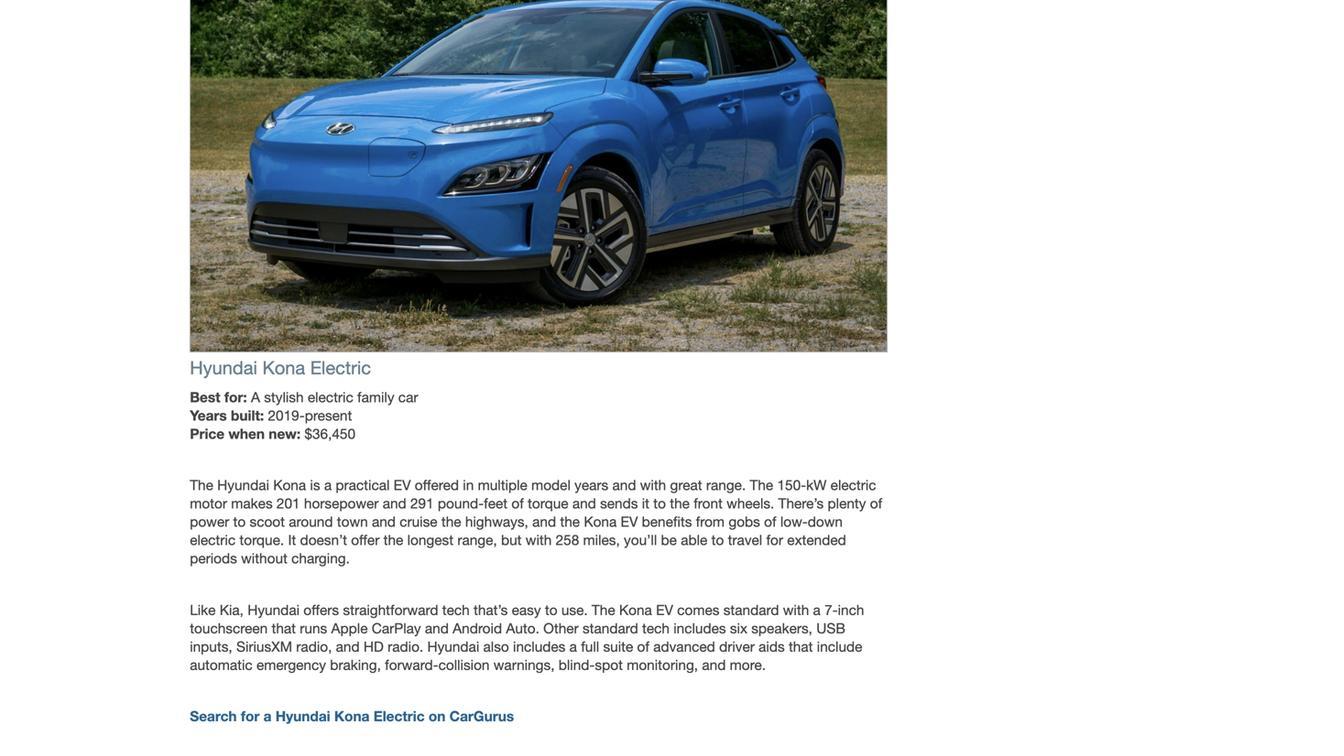 Task type: describe. For each thing, give the bounding box(es) containing it.
years
[[575, 477, 609, 494]]

makes
[[231, 496, 273, 512]]

radio,
[[296, 639, 332, 655]]

car
[[398, 389, 418, 406]]

the down 'great'
[[670, 496, 690, 512]]

150-
[[777, 477, 806, 494]]

hd
[[364, 639, 384, 655]]

201
[[277, 496, 300, 512]]

like
[[190, 602, 216, 619]]

$36,450
[[305, 426, 356, 442]]

aids
[[759, 639, 785, 655]]

kona inside like kia, hyundai offers straightforward tech that's easy to use. the kona ev comes standard with a 7-inch touchscreen that runs apple carplay and android auto. other standard tech includes six speakers, usb inputs, siriusxm radio, and hd radio. hyundai also includes a full suite of advanced driver aids that include automatic emergency braking, forward-collision warnings, blind-spot monitoring, and more.
[[619, 602, 652, 619]]

and down years
[[572, 496, 596, 512]]

travel
[[728, 532, 762, 549]]

the right offer
[[384, 532, 403, 549]]

straightforward
[[343, 602, 438, 619]]

but
[[501, 532, 522, 549]]

more.
[[730, 657, 766, 674]]

wheels.
[[727, 496, 774, 512]]

1 vertical spatial includes
[[513, 639, 566, 655]]

kona down braking,
[[334, 708, 370, 725]]

1 horizontal spatial ev
[[621, 514, 638, 531]]

kona up miles,
[[584, 514, 617, 531]]

0 vertical spatial tech
[[442, 602, 470, 619]]

monitoring,
[[627, 657, 698, 674]]

other
[[543, 621, 579, 637]]

0 horizontal spatial the
[[190, 477, 213, 494]]

stylish
[[264, 389, 304, 406]]

torque.
[[239, 532, 284, 549]]

and up offer
[[372, 514, 396, 531]]

kw
[[806, 477, 827, 494]]

it
[[642, 496, 650, 512]]

warnings,
[[494, 657, 555, 674]]

search for a hyundai kona electric on cargurus link
[[190, 708, 514, 725]]

kia,
[[220, 602, 244, 619]]

to down from on the right of page
[[712, 532, 724, 549]]

you'll
[[624, 532, 657, 549]]

auto.
[[506, 621, 540, 637]]

new:
[[269, 425, 301, 442]]

hyundai up collision
[[427, 639, 479, 655]]

electric inside best for: a stylish electric family car years built: 2019-present price when new: $36,450
[[308, 389, 353, 406]]

plenty
[[828, 496, 866, 512]]

to down makes
[[233, 514, 246, 531]]

great
[[670, 477, 702, 494]]

range.
[[706, 477, 746, 494]]

doesn't
[[300, 532, 347, 549]]

without
[[241, 551, 288, 567]]

easy
[[512, 602, 541, 619]]

hyundai down "emergency"
[[276, 708, 330, 725]]

pound-
[[438, 496, 484, 512]]

front
[[694, 496, 723, 512]]

ev inside like kia, hyundai offers straightforward tech that's easy to use. the kona ev comes standard with a 7-inch touchscreen that runs apple carplay and android auto. other standard tech includes six speakers, usb inputs, siriusxm radio, and hd radio. hyundai also includes a full suite of advanced driver aids that include automatic emergency braking, forward-collision warnings, blind-spot monitoring, and more.
[[656, 602, 673, 619]]

model
[[531, 477, 571, 494]]

horsepower
[[304, 496, 379, 512]]

search for a hyundai kona electric on cargurus
[[190, 708, 514, 725]]

also
[[483, 639, 509, 655]]

kona up the "stylish"
[[262, 357, 305, 379]]

motor
[[190, 496, 227, 512]]

291
[[410, 496, 434, 512]]

best
[[190, 389, 220, 406]]

able
[[681, 532, 708, 549]]

0 horizontal spatial standard
[[583, 621, 638, 637]]

1 horizontal spatial tech
[[642, 621, 670, 637]]

the inside like kia, hyundai offers straightforward tech that's easy to use. the kona ev comes standard with a 7-inch touchscreen that runs apple carplay and android auto. other standard tech includes six speakers, usb inputs, siriusxm radio, and hd radio. hyundai also includes a full suite of advanced driver aids that include automatic emergency braking, forward-collision warnings, blind-spot monitoring, and more.
[[592, 602, 615, 619]]

offered
[[415, 477, 459, 494]]

scoot
[[250, 514, 285, 531]]

offer
[[351, 532, 380, 549]]

town
[[337, 514, 368, 531]]

include
[[817, 639, 862, 655]]

best for: a stylish electric family car years built: 2019-present price when new: $36,450
[[190, 389, 418, 442]]

2 horizontal spatial the
[[750, 477, 773, 494]]

collision
[[438, 657, 490, 674]]

android
[[453, 621, 502, 637]]

the up "258"
[[560, 514, 580, 531]]

sends
[[600, 496, 638, 512]]

in
[[463, 477, 474, 494]]

1 vertical spatial with
[[526, 532, 552, 549]]

benefits
[[642, 514, 692, 531]]

hyundai inside 'the hyundai kona is a practical ev offered in multiple model years and with great range. the 150-kw electric motor makes 201 horsepower and 291 pound-feet of torque and sends it to the front wheels. there's plenty of power to scoot around town and cruise the highways, and the kona ev benefits from gobs of low-down electric torque. it doesn't offer the longest range, but with 258 miles, you'll be able to travel for extended periods without charging.'
[[217, 477, 269, 494]]

the hyundai kona is a practical ev offered in multiple model years and with great range. the 150-kw electric motor makes 201 horsepower and 291 pound-feet of torque and sends it to the front wheels. there's plenty of power to scoot around town and cruise the highways, and the kona ev benefits from gobs of low-down electric torque. it doesn't offer the longest range, but with 258 miles, you'll be able to travel for extended periods without charging.
[[190, 477, 882, 567]]

of right feet
[[512, 496, 524, 512]]

of right plenty
[[870, 496, 882, 512]]

with inside like kia, hyundai offers straightforward tech that's easy to use. the kona ev comes standard with a 7-inch touchscreen that runs apple carplay and android auto. other standard tech includes six speakers, usb inputs, siriusxm radio, and hd radio. hyundai also includes a full suite of advanced driver aids that include automatic emergency braking, forward-collision warnings, blind-spot monitoring, and more.
[[783, 602, 809, 619]]

radio.
[[388, 639, 423, 655]]

usb
[[817, 621, 846, 637]]

1 vertical spatial electric
[[831, 477, 876, 494]]

advanced
[[653, 639, 715, 655]]

for:
[[224, 389, 247, 406]]

carplay
[[372, 621, 421, 637]]

miles,
[[583, 532, 620, 549]]

spot
[[595, 657, 623, 674]]

of inside like kia, hyundai offers straightforward tech that's easy to use. the kona ev comes standard with a 7-inch touchscreen that runs apple carplay and android auto. other standard tech includes six speakers, usb inputs, siriusxm radio, and hd radio. hyundai also includes a full suite of advanced driver aids that include automatic emergency braking, forward-collision warnings, blind-spot monitoring, and more.
[[637, 639, 650, 655]]

cargurus
[[450, 708, 514, 725]]



Task type: locate. For each thing, give the bounding box(es) containing it.
touchscreen
[[190, 621, 268, 637]]

1 horizontal spatial with
[[640, 477, 666, 494]]

0 vertical spatial ev
[[394, 477, 411, 494]]

2 horizontal spatial ev
[[656, 602, 673, 619]]

ev up 291
[[394, 477, 411, 494]]

be
[[661, 532, 677, 549]]

from
[[696, 514, 725, 531]]

the up wheels.
[[750, 477, 773, 494]]

to up other
[[545, 602, 558, 619]]

and down torque
[[532, 514, 556, 531]]

kona
[[262, 357, 305, 379], [273, 477, 306, 494], [584, 514, 617, 531], [619, 602, 652, 619], [334, 708, 370, 725]]

range,
[[457, 532, 497, 549]]

for
[[766, 532, 783, 549], [241, 708, 260, 725]]

that up siriusxm
[[272, 621, 296, 637]]

and left 291
[[383, 496, 406, 512]]

forward-
[[385, 657, 438, 674]]

1 vertical spatial that
[[789, 639, 813, 655]]

feet
[[484, 496, 508, 512]]

comes
[[677, 602, 720, 619]]

0 vertical spatial standard
[[723, 602, 779, 619]]

0 vertical spatial electric
[[308, 389, 353, 406]]

and up 'sends'
[[612, 477, 636, 494]]

of left low-
[[764, 514, 777, 531]]

the
[[670, 496, 690, 512], [441, 514, 461, 531], [560, 514, 580, 531], [384, 532, 403, 549]]

around
[[289, 514, 333, 531]]

2 vertical spatial electric
[[190, 532, 236, 549]]

gobs
[[729, 514, 760, 531]]

a right "is"
[[324, 477, 332, 494]]

for inside 'the hyundai kona is a practical ev offered in multiple model years and with great range. the 150-kw electric motor makes 201 horsepower and 291 pound-feet of torque and sends it to the front wheels. there's plenty of power to scoot around town and cruise the highways, and the kona ev benefits from gobs of low-down electric torque. it doesn't offer the longest range, but with 258 miles, you'll be able to travel for extended periods without charging.'
[[766, 532, 783, 549]]

the down pound-
[[441, 514, 461, 531]]

like kia, hyundai offers straightforward tech that's easy to use. the kona ev comes standard with a 7-inch touchscreen that runs apple carplay and android auto. other standard tech includes six speakers, usb inputs, siriusxm radio, and hd radio. hyundai also includes a full suite of advanced driver aids that include automatic emergency braking, forward-collision warnings, blind-spot monitoring, and more.
[[190, 602, 864, 674]]

1 horizontal spatial includes
[[674, 621, 726, 637]]

2022 hyundai kona electric review summary image
[[190, 0, 888, 353]]

driver
[[719, 639, 755, 655]]

apple
[[331, 621, 368, 637]]

1 vertical spatial tech
[[642, 621, 670, 637]]

includes down comes
[[674, 621, 726, 637]]

kona up the 201 at bottom
[[273, 477, 306, 494]]

0 horizontal spatial electric
[[310, 357, 371, 379]]

of right suite at the left of page
[[637, 639, 650, 655]]

with up it
[[640, 477, 666, 494]]

a
[[251, 389, 260, 406]]

hyundai kona electric
[[190, 357, 371, 379]]

it
[[288, 532, 296, 549]]

0 vertical spatial electric
[[310, 357, 371, 379]]

longest
[[407, 532, 454, 549]]

for down low-
[[766, 532, 783, 549]]

standard up suite at the left of page
[[583, 621, 638, 637]]

electric up plenty
[[831, 477, 876, 494]]

ev left comes
[[656, 602, 673, 619]]

for right search on the bottom of page
[[241, 708, 260, 725]]

and down "apple"
[[336, 639, 360, 655]]

0 horizontal spatial with
[[526, 532, 552, 549]]

siriusxm
[[236, 639, 292, 655]]

electric left on
[[374, 708, 425, 725]]

years
[[190, 407, 227, 424]]

2019-
[[268, 408, 305, 424]]

0 horizontal spatial electric
[[190, 532, 236, 549]]

1 vertical spatial electric
[[374, 708, 425, 725]]

electric up present
[[308, 389, 353, 406]]

extended
[[787, 532, 846, 549]]

hyundai up the for:
[[190, 357, 257, 379]]

of
[[512, 496, 524, 512], [870, 496, 882, 512], [764, 514, 777, 531], [637, 639, 650, 655]]

there's
[[778, 496, 824, 512]]

with up speakers,
[[783, 602, 809, 619]]

kona up suite at the left of page
[[619, 602, 652, 619]]

0 horizontal spatial includes
[[513, 639, 566, 655]]

a left full
[[570, 639, 577, 655]]

1 vertical spatial for
[[241, 708, 260, 725]]

a
[[324, 477, 332, 494], [813, 602, 821, 619], [570, 639, 577, 655], [264, 708, 272, 725]]

1 vertical spatial ev
[[621, 514, 638, 531]]

1 horizontal spatial that
[[789, 639, 813, 655]]

the up the motor
[[190, 477, 213, 494]]

low-
[[780, 514, 808, 531]]

price
[[190, 425, 225, 442]]

search
[[190, 708, 237, 725]]

258
[[556, 532, 579, 549]]

0 vertical spatial that
[[272, 621, 296, 637]]

electric
[[308, 389, 353, 406], [831, 477, 876, 494], [190, 532, 236, 549]]

with right but
[[526, 532, 552, 549]]

1 horizontal spatial for
[[766, 532, 783, 549]]

built:
[[231, 407, 264, 424]]

2 vertical spatial with
[[783, 602, 809, 619]]

tech
[[442, 602, 470, 619], [642, 621, 670, 637]]

braking,
[[330, 657, 381, 674]]

1 horizontal spatial electric
[[308, 389, 353, 406]]

0 vertical spatial for
[[766, 532, 783, 549]]

speakers,
[[751, 621, 813, 637]]

cruise
[[400, 514, 438, 531]]

a right search on the bottom of page
[[264, 708, 272, 725]]

tech up advanced
[[642, 621, 670, 637]]

tech up android
[[442, 602, 470, 619]]

a left 7- at the right of page
[[813, 602, 821, 619]]

suite
[[603, 639, 633, 655]]

to right it
[[653, 496, 666, 512]]

with
[[640, 477, 666, 494], [526, 532, 552, 549], [783, 602, 809, 619]]

hyundai up siriusxm
[[248, 602, 300, 619]]

present
[[305, 408, 352, 424]]

0 horizontal spatial that
[[272, 621, 296, 637]]

electric up periods
[[190, 532, 236, 549]]

1 horizontal spatial the
[[592, 602, 615, 619]]

full
[[581, 639, 599, 655]]

0 horizontal spatial ev
[[394, 477, 411, 494]]

automatic
[[190, 657, 253, 674]]

to inside like kia, hyundai offers straightforward tech that's easy to use. the kona ev comes standard with a 7-inch touchscreen that runs apple carplay and android auto. other standard tech includes six speakers, usb inputs, siriusxm radio, and hd radio. hyundai also includes a full suite of advanced driver aids that include automatic emergency braking, forward-collision warnings, blind-spot monitoring, and more.
[[545, 602, 558, 619]]

standard up "six"
[[723, 602, 779, 619]]

electric up family
[[310, 357, 371, 379]]

runs
[[300, 621, 327, 637]]

2 horizontal spatial electric
[[831, 477, 876, 494]]

includes up warnings,
[[513, 639, 566, 655]]

1 vertical spatial standard
[[583, 621, 638, 637]]

on
[[429, 708, 446, 725]]

that's
[[474, 602, 508, 619]]

family
[[357, 389, 394, 406]]

inch
[[838, 602, 864, 619]]

1 horizontal spatial standard
[[723, 602, 779, 619]]

ev down 'sends'
[[621, 514, 638, 531]]

down
[[808, 514, 843, 531]]

six
[[730, 621, 748, 637]]

periods
[[190, 551, 237, 567]]

inputs,
[[190, 639, 232, 655]]

the right use.
[[592, 602, 615, 619]]

0 horizontal spatial tech
[[442, 602, 470, 619]]

0 vertical spatial with
[[640, 477, 666, 494]]

the
[[190, 477, 213, 494], [750, 477, 773, 494], [592, 602, 615, 619]]

multiple
[[478, 477, 528, 494]]

offers
[[304, 602, 339, 619]]

practical
[[336, 477, 390, 494]]

electric
[[310, 357, 371, 379], [374, 708, 425, 725]]

a inside 'the hyundai kona is a practical ev offered in multiple model years and with great range. the 150-kw electric motor makes 201 horsepower and 291 pound-feet of torque and sends it to the front wheels. there's plenty of power to scoot around town and cruise the highways, and the kona ev benefits from gobs of low-down electric torque. it doesn't offer the longest range, but with 258 miles, you'll be able to travel for extended periods without charging.'
[[324, 477, 332, 494]]

ev
[[394, 477, 411, 494], [621, 514, 638, 531], [656, 602, 673, 619]]

charging.
[[291, 551, 350, 567]]

0 vertical spatial includes
[[674, 621, 726, 637]]

1 horizontal spatial electric
[[374, 708, 425, 725]]

that down speakers,
[[789, 639, 813, 655]]

power
[[190, 514, 229, 531]]

0 horizontal spatial for
[[241, 708, 260, 725]]

hyundai
[[190, 357, 257, 379], [217, 477, 269, 494], [248, 602, 300, 619], [427, 639, 479, 655], [276, 708, 330, 725]]

and down driver
[[702, 657, 726, 674]]

and right carplay at the left bottom
[[425, 621, 449, 637]]

hyundai up makes
[[217, 477, 269, 494]]

when
[[228, 425, 265, 442]]

2 horizontal spatial with
[[783, 602, 809, 619]]

2 vertical spatial ev
[[656, 602, 673, 619]]

7-
[[825, 602, 838, 619]]



Task type: vqa. For each thing, say whether or not it's contained in the screenshot.
YoY price change
no



